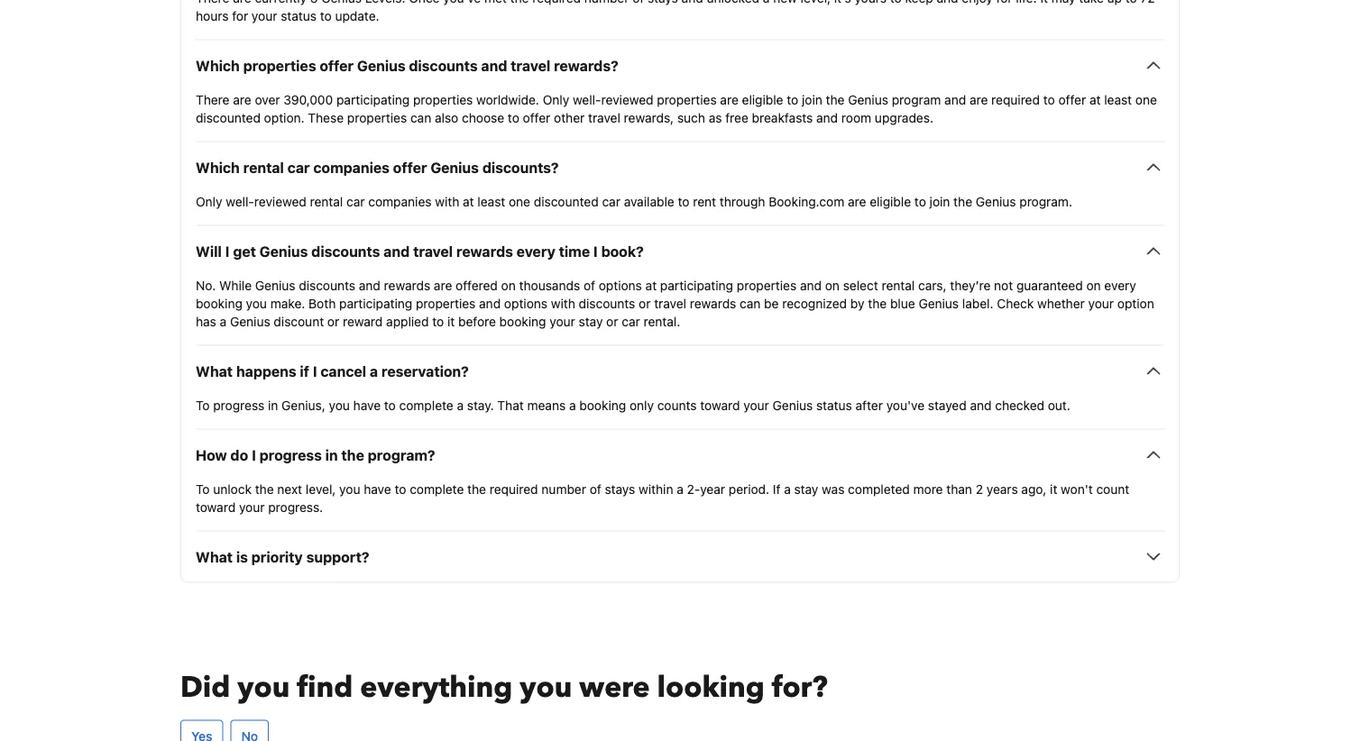 Task type: describe. For each thing, give the bounding box(es) containing it.
car inside no. while genius discounts and rewards are offered on thousands of options at participating properties and on select rental cars, they're not guaranteed on every booking you make. both participating properties and options with discounts or travel rewards can be recognized by the blue genius label. check whether your option has a genius discount or reward applied to it before booking your stay or car rental.
[[622, 314, 640, 329]]

level, inside there are currently 3 genius levels. once you've met the required number of stays and unlocked a new level, it's yours to keep and enjoy for life! it may take up to 72 hours for your status to update.
[[801, 0, 831, 5]]

over
[[255, 92, 280, 107]]

be
[[764, 296, 779, 311]]

only inside there are over 390,000 participating properties worldwide. only well-reviewed properties are eligible to join the genius program and are required to offer at least one discounted option. these properties can also choose to offer other travel rewards, such as free breakfasts and room upgrades.
[[543, 92, 569, 107]]

are right the booking.com
[[848, 194, 866, 209]]

companies inside which rental car companies offer genius discounts? dropdown button
[[313, 159, 390, 176]]

rental inside no. while genius discounts and rewards are offered on thousands of options at participating properties and on select rental cars, they're not guaranteed on every booking you make. both participating properties and options with discounts or travel rewards can be recognized by the blue genius label. check whether your option has a genius discount or reward applied to it before booking your stay or car rental.
[[882, 278, 915, 293]]

1 horizontal spatial eligible
[[870, 194, 911, 209]]

you inside no. while genius discounts and rewards are offered on thousands of options at participating properties and on select rental cars, they're not guaranteed on every booking you make. both participating properties and options with discounts or travel rewards can be recognized by the blue genius label. check whether your option has a genius discount or reward applied to it before booking your stay or car rental.
[[246, 296, 267, 311]]

what for what happens if i cancel a reservation?
[[196, 362, 233, 380]]

choose
[[462, 110, 504, 125]]

1 horizontal spatial discounted
[[534, 194, 599, 209]]

0 horizontal spatial rewards
[[384, 278, 430, 293]]

properties inside "dropdown button"
[[243, 57, 316, 74]]

and inside will i get genius discounts and travel rewards every time i book? dropdown button
[[384, 242, 410, 260]]

at inside there are over 390,000 participating properties worldwide. only well-reviewed properties are eligible to join the genius program and are required to offer at least one discounted option. these properties can also choose to offer other travel rewards, such as free breakfasts and room upgrades.
[[1090, 92, 1101, 107]]

genius down cars,
[[919, 296, 959, 311]]

a left stay.
[[457, 398, 464, 412]]

there are currently 3 genius levels. once you've met the required number of stays and unlocked a new level, it's yours to keep and enjoy for life! it may take up to 72 hours for your status to update.
[[196, 0, 1155, 23]]

offer inside dropdown button
[[393, 159, 427, 176]]

0 horizontal spatial only
[[196, 194, 222, 209]]

no.
[[196, 278, 216, 293]]

are inside no. while genius discounts and rewards are offered on thousands of options at participating properties and on select rental cars, they're not guaranteed on every booking you make. both participating properties and options with discounts or travel rewards can be recognized by the blue genius label. check whether your option has a genius discount or reward applied to it before booking your stay or car rental.
[[434, 278, 452, 293]]

properties down offered
[[416, 296, 476, 311]]

cars,
[[918, 278, 947, 293]]

0 vertical spatial have
[[353, 398, 381, 412]]

0 vertical spatial progress
[[213, 398, 264, 412]]

to progress in genius, you have to complete a stay. that means a booking only counts toward your genius status after you've stayed and checked out.
[[196, 398, 1070, 412]]

properties up be on the top of page
[[737, 278, 797, 293]]

find
[[297, 668, 353, 707]]

to unlock the next level, you have to complete the required number of stays within a 2-year period. if a stay was completed more than 2 years ago, it won't count toward your progress.
[[196, 481, 1129, 514]]

recognized
[[782, 296, 847, 311]]

the left next
[[255, 481, 274, 496]]

a inside there are currently 3 genius levels. once you've met the required number of stays and unlocked a new level, it's yours to keep and enjoy for life! it may take up to 72 hours for your status to update.
[[763, 0, 770, 5]]

through
[[720, 194, 765, 209]]

met
[[484, 0, 507, 5]]

to inside no. while genius discounts and rewards are offered on thousands of options at participating properties and on select rental cars, they're not guaranteed on every booking you make. both participating properties and options with discounts or travel rewards can be recognized by the blue genius label. check whether your option has a genius discount or reward applied to it before booking your stay or car rental.
[[432, 314, 444, 329]]

the down stay.
[[467, 481, 486, 496]]

program?
[[368, 446, 435, 463]]

1 vertical spatial participating
[[660, 278, 733, 293]]

rewards,
[[624, 110, 674, 125]]

0 vertical spatial with
[[435, 194, 459, 209]]

how
[[196, 446, 227, 463]]

if
[[300, 362, 309, 380]]

1 vertical spatial rental
[[310, 194, 343, 209]]

0 vertical spatial booking
[[196, 296, 242, 311]]

checked
[[995, 398, 1044, 412]]

your down "thousands"
[[550, 314, 575, 329]]

progress.
[[268, 500, 323, 514]]

cancel
[[321, 362, 366, 380]]

1 vertical spatial at
[[463, 194, 474, 209]]

0 horizontal spatial least
[[477, 194, 505, 209]]

up
[[1107, 0, 1122, 5]]

before
[[458, 314, 496, 329]]

a right means
[[569, 398, 576, 412]]

won't
[[1061, 481, 1093, 496]]

genius left program.
[[976, 194, 1016, 209]]

label.
[[962, 296, 994, 311]]

while
[[219, 278, 252, 293]]

room
[[841, 110, 871, 125]]

your inside there are currently 3 genius levels. once you've met the required number of stays and unlocked a new level, it's yours to keep and enjoy for life! it may take up to 72 hours for your status to update.
[[252, 8, 277, 23]]

count
[[1096, 481, 1129, 496]]

1 vertical spatial well-
[[226, 194, 254, 209]]

in inside dropdown button
[[325, 446, 338, 463]]

for?
[[772, 668, 828, 707]]

3 on from the left
[[1086, 278, 1101, 293]]

are left over
[[233, 92, 251, 107]]

take
[[1079, 0, 1104, 5]]

worldwide.
[[476, 92, 539, 107]]

your inside to unlock the next level, you have to complete the required number of stays within a 2-year period. if a stay was completed more than 2 years ago, it won't count toward your progress.
[[239, 500, 265, 514]]

of inside no. while genius discounts and rewards are offered on thousands of options at participating properties and on select rental cars, they're not guaranteed on every booking you make. both participating properties and options with discounts or travel rewards can be recognized by the blue genius label. check whether your option has a genius discount or reward applied to it before booking your stay or car rental.
[[584, 278, 595, 293]]

you've
[[443, 0, 481, 5]]

stays for and
[[648, 0, 678, 5]]

2-
[[687, 481, 700, 496]]

1 vertical spatial companies
[[368, 194, 432, 209]]

there for there are over 390,000 participating properties worldwide. only well-reviewed properties are eligible to join the genius program and are required to offer at least one discounted option. these properties can also choose to offer other travel rewards, such as free breakfasts and room upgrades.
[[196, 92, 230, 107]]

check
[[997, 296, 1034, 311]]

the inside there are currently 3 genius levels. once you've met the required number of stays and unlocked a new level, it's yours to keep and enjoy for life! it may take up to 72 hours for your status to update.
[[510, 0, 529, 5]]

what is priority support?
[[196, 548, 369, 565]]

genius,
[[281, 398, 325, 412]]

thousands
[[519, 278, 580, 293]]

reservation?
[[381, 362, 469, 380]]

you down 'cancel'
[[329, 398, 350, 412]]

i left get
[[225, 242, 230, 260]]

than
[[946, 481, 972, 496]]

what for what is priority support?
[[196, 548, 233, 565]]

there for there are currently 3 genius levels. once you've met the required number of stays and unlocked a new level, it's yours to keep and enjoy for life! it may take up to 72 hours for your status to update.
[[196, 0, 230, 5]]

car left available
[[602, 194, 620, 209]]

level, inside to unlock the next level, you have to complete the required number of stays within a 2-year period. if a stay was completed more than 2 years ago, it won't count toward your progress.
[[306, 481, 336, 496]]

as
[[709, 110, 722, 125]]

that
[[497, 398, 524, 412]]

years
[[987, 481, 1018, 496]]

genius up make.
[[255, 278, 295, 293]]

counts
[[657, 398, 697, 412]]

whether
[[1037, 296, 1085, 311]]

out.
[[1048, 398, 1070, 412]]

1 horizontal spatial options
[[599, 278, 642, 293]]

will i get genius discounts and travel rewards every time i book?
[[196, 242, 644, 260]]

booking.com
[[769, 194, 844, 209]]

offer inside "dropdown button"
[[320, 57, 354, 74]]

what happens if i cancel a reservation?
[[196, 362, 469, 380]]

upgrades.
[[875, 110, 933, 125]]

0 horizontal spatial reviewed
[[254, 194, 306, 209]]

and left room
[[816, 110, 838, 125]]

yours
[[855, 0, 887, 5]]

such
[[677, 110, 705, 125]]

more
[[913, 481, 943, 496]]

72
[[1141, 0, 1155, 5]]

1 vertical spatial for
[[232, 8, 248, 23]]

once
[[409, 0, 440, 5]]

time
[[559, 242, 590, 260]]

year
[[700, 481, 725, 496]]

you right did
[[237, 668, 290, 707]]

is
[[236, 548, 248, 565]]

discounts?
[[482, 159, 559, 176]]

also
[[435, 110, 458, 125]]

the left program.
[[954, 194, 972, 209]]

properties up also
[[413, 92, 473, 107]]

can inside no. while genius discounts and rewards are offered on thousands of options at participating properties and on select rental cars, they're not guaranteed on every booking you make. both participating properties and options with discounts or travel rewards can be recognized by the blue genius label. check whether your option has a genius discount or reward applied to it before booking your stay or car rental.
[[740, 296, 761, 311]]

every inside dropdown button
[[517, 242, 555, 260]]

required for level,
[[532, 0, 581, 5]]

priority
[[251, 548, 303, 565]]

rewards?
[[554, 57, 618, 74]]

and right program
[[944, 92, 966, 107]]

2 on from the left
[[825, 278, 840, 293]]

participating inside there are over 390,000 participating properties worldwide. only well-reviewed properties are eligible to join the genius program and are required to offer at least one discounted option. these properties can also choose to offer other travel rewards, such as free breakfasts and room upgrades.
[[336, 92, 410, 107]]

other
[[554, 110, 585, 125]]

you left were
[[520, 668, 572, 707]]

properties up which rental car companies offer genius discounts?
[[347, 110, 407, 125]]

stay inside to unlock the next level, you have to complete the required number of stays within a 2-year period. if a stay was completed more than 2 years ago, it won't count toward your progress.
[[794, 481, 818, 496]]

number for and
[[584, 0, 629, 5]]

if
[[773, 481, 781, 496]]

i right time
[[593, 242, 598, 260]]

car down which rental car companies offer genius discounts?
[[346, 194, 365, 209]]

least inside there are over 390,000 participating properties worldwide. only well-reviewed properties are eligible to join the genius program and are required to offer at least one discounted option. these properties can also choose to offer other travel rewards, such as free breakfasts and room upgrades.
[[1104, 92, 1132, 107]]

ago,
[[1021, 481, 1047, 496]]

did
[[180, 668, 230, 707]]

and up before
[[479, 296, 501, 311]]

the inside dropdown button
[[341, 446, 364, 463]]

1 vertical spatial options
[[504, 296, 547, 311]]

period.
[[729, 481, 769, 496]]

genius inside "dropdown button"
[[357, 57, 405, 74]]

select
[[843, 278, 878, 293]]

keep
[[905, 0, 933, 5]]

currently
[[255, 0, 307, 5]]

will i get genius discounts and travel rewards every time i book? button
[[196, 240, 1164, 262]]

within
[[639, 481, 673, 496]]

applied
[[386, 314, 429, 329]]

completed
[[848, 481, 910, 496]]

genius inside there are currently 3 genius levels. once you've met the required number of stays and unlocked a new level, it's yours to keep and enjoy for life! it may take up to 72 hours for your status to update.
[[321, 0, 362, 5]]

required inside there are over 390,000 participating properties worldwide. only well-reviewed properties are eligible to join the genius program and are required to offer at least one discounted option. these properties can also choose to offer other travel rewards, such as free breakfasts and room upgrades.
[[991, 92, 1040, 107]]

program.
[[1019, 194, 1072, 209]]

1 vertical spatial status
[[816, 398, 852, 412]]



Task type: locate. For each thing, give the bounding box(es) containing it.
0 vertical spatial join
[[802, 92, 822, 107]]

1 vertical spatial in
[[325, 446, 338, 463]]

there up 'hours'
[[196, 0, 230, 5]]

reviewed inside there are over 390,000 participating properties worldwide. only well-reviewed properties are eligible to join the genius program and are required to offer at least one discounted option. these properties can also choose to offer other travel rewards, such as free breakfasts and room upgrades.
[[601, 92, 653, 107]]

levels.
[[365, 0, 405, 5]]

and up recognized
[[800, 278, 822, 293]]

i right do
[[252, 446, 256, 463]]

new
[[773, 0, 797, 5]]

with inside no. while genius discounts and rewards are offered on thousands of options at participating properties and on select rental cars, they're not guaranteed on every booking you make. both participating properties and options with discounts or travel rewards can be recognized by the blue genius label. check whether your option has a genius discount or reward applied to it before booking your stay or car rental.
[[551, 296, 575, 311]]

well-
[[573, 92, 601, 107], [226, 194, 254, 209]]

eligible up breakfasts
[[742, 92, 783, 107]]

every
[[517, 242, 555, 260], [1104, 278, 1136, 293]]

0 horizontal spatial rental
[[243, 159, 284, 176]]

the inside there are over 390,000 participating properties worldwide. only well-reviewed properties are eligible to join the genius program and are required to offer at least one discounted option. these properties can also choose to offer other travel rewards, such as free breakfasts and room upgrades.
[[826, 92, 845, 107]]

rewards inside dropdown button
[[456, 242, 513, 260]]

genius up update. in the left top of the page
[[321, 0, 362, 5]]

support?
[[306, 548, 369, 565]]

reviewed up get
[[254, 194, 306, 209]]

1 there from the top
[[196, 0, 230, 5]]

it
[[447, 314, 455, 329], [1050, 481, 1057, 496]]

progress down 'happens'
[[213, 398, 264, 412]]

2 horizontal spatial or
[[639, 296, 651, 311]]

a right if
[[784, 481, 791, 496]]

join
[[802, 92, 822, 107], [930, 194, 950, 209]]

status down '3'
[[281, 8, 317, 23]]

what
[[196, 362, 233, 380], [196, 548, 233, 565]]

i inside dropdown button
[[313, 362, 317, 380]]

0 vertical spatial stays
[[648, 0, 678, 5]]

on right 'guaranteed'
[[1086, 278, 1101, 293]]

a left 2-
[[677, 481, 684, 496]]

1 vertical spatial progress
[[259, 446, 322, 463]]

a inside dropdown button
[[370, 362, 378, 380]]

level, up progress.
[[306, 481, 336, 496]]

genius right get
[[260, 242, 308, 260]]

0 vertical spatial which
[[196, 57, 240, 74]]

complete down program?
[[410, 481, 464, 496]]

0 horizontal spatial discounted
[[196, 110, 261, 125]]

what is priority support? button
[[196, 546, 1164, 568]]

0 horizontal spatial booking
[[196, 296, 242, 311]]

1 horizontal spatial can
[[740, 296, 761, 311]]

rental down which rental car companies offer genius discounts?
[[310, 194, 343, 209]]

can left be on the top of page
[[740, 296, 761, 311]]

toward inside to unlock the next level, you have to complete the required number of stays within a 2-year period. if a stay was completed more than 2 years ago, it won't count toward your progress.
[[196, 500, 236, 514]]

0 vertical spatial number
[[584, 0, 629, 5]]

1 horizontal spatial toward
[[700, 398, 740, 412]]

travel inside there are over 390,000 participating properties worldwide. only well-reviewed properties are eligible to join the genius program and are required to offer at least one discounted option. these properties can also choose to offer other travel rewards, such as free breakfasts and room upgrades.
[[588, 110, 620, 125]]

not
[[994, 278, 1013, 293]]

1 vertical spatial eligible
[[870, 194, 911, 209]]

2 horizontal spatial on
[[1086, 278, 1101, 293]]

to up how
[[196, 398, 210, 412]]

1 horizontal spatial only
[[543, 92, 569, 107]]

rental.
[[644, 314, 680, 329]]

1 horizontal spatial with
[[551, 296, 575, 311]]

to
[[890, 0, 902, 5], [1125, 0, 1137, 5], [320, 8, 332, 23], [787, 92, 798, 107], [1043, 92, 1055, 107], [508, 110, 519, 125], [678, 194, 690, 209], [914, 194, 926, 209], [432, 314, 444, 329], [384, 398, 396, 412], [395, 481, 406, 496]]

1 vertical spatial one
[[509, 194, 530, 209]]

everything
[[360, 668, 513, 707]]

for
[[996, 0, 1012, 5], [232, 8, 248, 23]]

0 vertical spatial at
[[1090, 92, 1101, 107]]

you've
[[886, 398, 925, 412]]

and up "reward"
[[359, 278, 381, 293]]

the right met
[[510, 0, 529, 5]]

has
[[196, 314, 216, 329]]

discounted inside there are over 390,000 participating properties worldwide. only well-reviewed properties are eligible to join the genius program and are required to offer at least one discounted option. these properties can also choose to offer other travel rewards, such as free breakfasts and room upgrades.
[[196, 110, 261, 125]]

at inside no. while genius discounts and rewards are offered on thousands of options at participating properties and on select rental cars, they're not guaranteed on every booking you make. both participating properties and options with discounts or travel rewards can be recognized by the blue genius label. check whether your option has a genius discount or reward applied to it before booking your stay or car rental.
[[645, 278, 657, 293]]

1 vertical spatial have
[[364, 481, 391, 496]]

can
[[410, 110, 431, 125], [740, 296, 761, 311]]

0 vertical spatial only
[[543, 92, 569, 107]]

0 vertical spatial toward
[[700, 398, 740, 412]]

make.
[[270, 296, 305, 311]]

one inside there are over 390,000 participating properties worldwide. only well-reviewed properties are eligible to join the genius program and are required to offer at least one discounted option. these properties can also choose to offer other travel rewards, such as free breakfasts and room upgrades.
[[1135, 92, 1157, 107]]

the up room
[[826, 92, 845, 107]]

complete inside to unlock the next level, you have to complete the required number of stays within a 2-year period. if a stay was completed more than 2 years ago, it won't count toward your progress.
[[410, 481, 464, 496]]

travel inside "dropdown button"
[[511, 57, 550, 74]]

travel
[[511, 57, 550, 74], [588, 110, 620, 125], [413, 242, 453, 260], [654, 296, 686, 311]]

which properties offer genius discounts and travel rewards?
[[196, 57, 618, 74]]

genius left after
[[773, 398, 813, 412]]

rent
[[693, 194, 716, 209]]

stay inside no. while genius discounts and rewards are offered on thousands of options at participating properties and on select rental cars, they're not guaranteed on every booking you make. both participating properties and options with discounts or travel rewards can be recognized by the blue genius label. check whether your option has a genius discount or reward applied to it before booking your stay or car rental.
[[579, 314, 603, 329]]

0 horizontal spatial in
[[268, 398, 278, 412]]

1 vertical spatial can
[[740, 296, 761, 311]]

there inside there are over 390,000 participating properties worldwide. only well-reviewed properties are eligible to join the genius program and are required to offer at least one discounted option. these properties can also choose to offer other travel rewards, such as free breakfasts and room upgrades.
[[196, 92, 230, 107]]

0 vertical spatial what
[[196, 362, 233, 380]]

0 vertical spatial complete
[[399, 398, 453, 412]]

level, left it's
[[801, 0, 831, 5]]

are right program
[[970, 92, 988, 107]]

required
[[532, 0, 581, 5], [991, 92, 1040, 107], [490, 481, 538, 496]]

0 vertical spatial companies
[[313, 159, 390, 176]]

rewards left be on the top of page
[[690, 296, 736, 311]]

0 horizontal spatial at
[[463, 194, 474, 209]]

which properties offer genius discounts and travel rewards? button
[[196, 54, 1164, 76]]

complete
[[399, 398, 453, 412], [410, 481, 464, 496]]

0 vertical spatial required
[[532, 0, 581, 5]]

participating down which properties offer genius discounts and travel rewards?
[[336, 92, 410, 107]]

0 vertical spatial there
[[196, 0, 230, 5]]

rental
[[243, 159, 284, 176], [310, 194, 343, 209], [882, 278, 915, 293]]

companies down which rental car companies offer genius discounts?
[[368, 194, 432, 209]]

may
[[1051, 0, 1076, 5]]

genius inside there are over 390,000 participating properties worldwide. only well-reviewed properties are eligible to join the genius program and are required to offer at least one discounted option. these properties can also choose to offer other travel rewards, such as free breakfasts and room upgrades.
[[848, 92, 888, 107]]

2 vertical spatial participating
[[339, 296, 412, 311]]

0 vertical spatial well-
[[573, 92, 601, 107]]

2 which from the top
[[196, 159, 240, 176]]

discounts inside dropdown button
[[311, 242, 380, 260]]

2 to from the top
[[196, 481, 210, 496]]

0 vertical spatial for
[[996, 0, 1012, 5]]

options
[[599, 278, 642, 293], [504, 296, 547, 311]]

book?
[[601, 242, 644, 260]]

your
[[252, 8, 277, 23], [1088, 296, 1114, 311], [550, 314, 575, 329], [743, 398, 769, 412], [239, 500, 265, 514]]

rental down option. at the top left of the page
[[243, 159, 284, 176]]

well- up other
[[573, 92, 601, 107]]

stays for within
[[605, 481, 635, 496]]

which for which properties offer genius discounts and travel rewards?
[[196, 57, 240, 74]]

breakfasts
[[752, 110, 813, 125]]

1 horizontal spatial stays
[[648, 0, 678, 5]]

you inside to unlock the next level, you have to complete the required number of stays within a 2-year period. if a stay was completed more than 2 years ago, it won't count toward your progress.
[[339, 481, 360, 496]]

1 vertical spatial what
[[196, 548, 233, 565]]

0 vertical spatial rewards
[[456, 242, 513, 260]]

status left after
[[816, 398, 852, 412]]

are up free
[[720, 92, 739, 107]]

option.
[[264, 110, 304, 125]]

which inside "dropdown button"
[[196, 57, 240, 74]]

stays up which properties offer genius discounts and travel rewards? "dropdown button"
[[648, 0, 678, 5]]

number inside there are currently 3 genius levels. once you've met the required number of stays and unlocked a new level, it's yours to keep and enjoy for life! it may take up to 72 hours for your status to update.
[[584, 0, 629, 5]]

every inside no. while genius discounts and rewards are offered on thousands of options at participating properties and on select rental cars, they're not guaranteed on every booking you make. both participating properties and options with discounts or travel rewards can be recognized by the blue genius label. check whether your option has a genius discount or reward applied to it before booking your stay or car rental.
[[1104, 278, 1136, 293]]

discounts
[[409, 57, 478, 74], [311, 242, 380, 260], [299, 278, 355, 293], [579, 296, 635, 311]]

genius down while
[[230, 314, 270, 329]]

0 vertical spatial in
[[268, 398, 278, 412]]

can inside there are over 390,000 participating properties worldwide. only well-reviewed properties are eligible to join the genius program and are required to offer at least one discounted option. these properties can also choose to offer other travel rewards, such as free breakfasts and room upgrades.
[[410, 110, 431, 125]]

discounts inside "dropdown button"
[[409, 57, 478, 74]]

0 horizontal spatial toward
[[196, 500, 236, 514]]

1 vertical spatial only
[[196, 194, 222, 209]]

1 on from the left
[[501, 278, 516, 293]]

blue
[[890, 296, 915, 311]]

of inside there are currently 3 genius levels. once you've met the required number of stays and unlocked a new level, it's yours to keep and enjoy for life! it may take up to 72 hours for your status to update.
[[632, 0, 644, 5]]

for left life!
[[996, 0, 1012, 5]]

and right keep
[[937, 0, 958, 5]]

a left new
[[763, 0, 770, 5]]

options down book?
[[599, 278, 642, 293]]

0 vertical spatial reviewed
[[601, 92, 653, 107]]

genius down update. in the left top of the page
[[357, 57, 405, 74]]

they're
[[950, 278, 991, 293]]

number
[[584, 0, 629, 5], [542, 481, 586, 496]]

these
[[308, 110, 344, 125]]

and inside which properties offer genius discounts and travel rewards? "dropdown button"
[[481, 57, 507, 74]]

program
[[892, 92, 941, 107]]

every up option
[[1104, 278, 1136, 293]]

of
[[632, 0, 644, 5], [584, 278, 595, 293], [590, 481, 601, 496]]

number inside to unlock the next level, you have to complete the required number of stays within a 2-year period. if a stay was completed more than 2 years ago, it won't count toward your progress.
[[542, 481, 586, 496]]

1 horizontal spatial or
[[606, 314, 618, 329]]

options down "thousands"
[[504, 296, 547, 311]]

your right counts
[[743, 398, 769, 412]]

on
[[501, 278, 516, 293], [825, 278, 840, 293], [1086, 278, 1101, 293]]

0 horizontal spatial options
[[504, 296, 547, 311]]

1 vertical spatial least
[[477, 194, 505, 209]]

i right the if
[[313, 362, 317, 380]]

or left the rental.
[[606, 314, 618, 329]]

number up rewards?
[[584, 0, 629, 5]]

which down 'hours'
[[196, 57, 240, 74]]

the left program?
[[341, 446, 364, 463]]

with
[[435, 194, 459, 209], [551, 296, 575, 311]]

it right ago,
[[1050, 481, 1057, 496]]

in left the genius,
[[268, 398, 278, 412]]

only well-reviewed rental car companies with at least one discounted car available to rent through booking.com are eligible to join the genius program.
[[196, 194, 1072, 209]]

can left also
[[410, 110, 431, 125]]

booking left only
[[579, 398, 626, 412]]

are inside there are currently 3 genius levels. once you've met the required number of stays and unlocked a new level, it's yours to keep and enjoy for life! it may take up to 72 hours for your status to update.
[[233, 0, 251, 5]]

reward
[[343, 314, 383, 329]]

0 horizontal spatial on
[[501, 278, 516, 293]]

of inside to unlock the next level, you have to complete the required number of stays within a 2-year period. if a stay was completed more than 2 years ago, it won't count toward your progress.
[[590, 481, 601, 496]]

number for within
[[542, 481, 586, 496]]

0 horizontal spatial or
[[327, 314, 339, 329]]

i
[[225, 242, 230, 260], [593, 242, 598, 260], [313, 362, 317, 380], [252, 446, 256, 463]]

0 horizontal spatial stays
[[605, 481, 635, 496]]

1 horizontal spatial in
[[325, 446, 338, 463]]

which inside dropdown button
[[196, 159, 240, 176]]

booking up has
[[196, 296, 242, 311]]

it left before
[[447, 314, 455, 329]]

join up breakfasts
[[802, 92, 822, 107]]

1 horizontal spatial least
[[1104, 92, 1132, 107]]

1 horizontal spatial rental
[[310, 194, 343, 209]]

to
[[196, 398, 210, 412], [196, 481, 210, 496]]

it
[[1040, 0, 1048, 5]]

well- inside there are over 390,000 participating properties worldwide. only well-reviewed properties are eligible to join the genius program and are required to offer at least one discounted option. these properties can also choose to offer other travel rewards, such as free breakfasts and room upgrades.
[[573, 92, 601, 107]]

1 vertical spatial stays
[[605, 481, 635, 496]]

a inside no. while genius discounts and rewards are offered on thousands of options at participating properties and on select rental cars, they're not guaranteed on every booking you make. both participating properties and options with discounts or travel rewards can be recognized by the blue genius label. check whether your option has a genius discount or reward applied to it before booking your stay or car rental.
[[220, 314, 227, 329]]

to for what happens if i cancel a reservation?
[[196, 398, 210, 412]]

of down time
[[584, 278, 595, 293]]

with up "will i get genius discounts and travel rewards every time i book?"
[[435, 194, 459, 209]]

to for how do i progress in the program?
[[196, 481, 210, 496]]

stays inside there are currently 3 genius levels. once you've met the required number of stays and unlocked a new level, it's yours to keep and enjoy for life! it may take up to 72 hours for your status to update.
[[648, 0, 678, 5]]

which
[[196, 57, 240, 74], [196, 159, 240, 176]]

available
[[624, 194, 674, 209]]

a right has
[[220, 314, 227, 329]]

have inside to unlock the next level, you have to complete the required number of stays within a 2-year period. if a stay was completed more than 2 years ago, it won't count toward your progress.
[[364, 481, 391, 496]]

0 vertical spatial rental
[[243, 159, 284, 176]]

stay.
[[467, 398, 494, 412]]

and left unlocked
[[682, 0, 703, 5]]

both
[[309, 296, 336, 311]]

2
[[976, 481, 983, 496]]

required for period.
[[490, 481, 538, 496]]

have down program?
[[364, 481, 391, 496]]

only up the will
[[196, 194, 222, 209]]

of for and
[[632, 0, 644, 5]]

travel up worldwide.
[[511, 57, 550, 74]]

travel inside no. while genius discounts and rewards are offered on thousands of options at participating properties and on select rental cars, they're not guaranteed on every booking you make. both participating properties and options with discounts or travel rewards can be recognized by the blue genius label. check whether your option has a genius discount or reward applied to it before booking your stay or car rental.
[[654, 296, 686, 311]]

which for which rental car companies offer genius discounts?
[[196, 159, 240, 176]]

2 there from the top
[[196, 92, 230, 107]]

was
[[822, 481, 845, 496]]

how do i progress in the program?
[[196, 446, 435, 463]]

1 vertical spatial with
[[551, 296, 575, 311]]

stays left within
[[605, 481, 635, 496]]

and
[[682, 0, 703, 5], [937, 0, 958, 5], [481, 57, 507, 74], [944, 92, 966, 107], [816, 110, 838, 125], [384, 242, 410, 260], [359, 278, 381, 293], [800, 278, 822, 293], [479, 296, 501, 311], [970, 398, 992, 412]]

1 vertical spatial to
[[196, 481, 210, 496]]

1 vertical spatial required
[[991, 92, 1040, 107]]

0 vertical spatial options
[[599, 278, 642, 293]]

toward right counts
[[700, 398, 740, 412]]

0 horizontal spatial for
[[232, 8, 248, 23]]

what inside dropdown button
[[196, 362, 233, 380]]

1 horizontal spatial it
[[1050, 481, 1057, 496]]

2 vertical spatial booking
[[579, 398, 626, 412]]

1 horizontal spatial stay
[[794, 481, 818, 496]]

1 which from the top
[[196, 57, 240, 74]]

0 horizontal spatial eligible
[[742, 92, 783, 107]]

1 vertical spatial rewards
[[384, 278, 430, 293]]

0 vertical spatial one
[[1135, 92, 1157, 107]]

to inside to unlock the next level, you have to complete the required number of stays within a 2-year period. if a stay was completed more than 2 years ago, it won't count toward your progress.
[[395, 481, 406, 496]]

number down means
[[542, 481, 586, 496]]

required inside to unlock the next level, you have to complete the required number of stays within a 2-year period. if a stay was completed more than 2 years ago, it won't count toward your progress.
[[490, 481, 538, 496]]

the
[[510, 0, 529, 5], [826, 92, 845, 107], [954, 194, 972, 209], [868, 296, 887, 311], [341, 446, 364, 463], [255, 481, 274, 496], [467, 481, 486, 496]]

2 what from the top
[[196, 548, 233, 565]]

well- up get
[[226, 194, 254, 209]]

your down currently
[[252, 8, 277, 23]]

there inside there are currently 3 genius levels. once you've met the required number of stays and unlocked a new level, it's yours to keep and enjoy for life! it may take up to 72 hours for your status to update.
[[196, 0, 230, 5]]

1 vertical spatial which
[[196, 159, 240, 176]]

0 vertical spatial eligible
[[742, 92, 783, 107]]

0 horizontal spatial status
[[281, 8, 317, 23]]

properties up such
[[657, 92, 717, 107]]

rewards up offered
[[456, 242, 513, 260]]

1 horizontal spatial rewards
[[456, 242, 513, 260]]

after
[[856, 398, 883, 412]]

eligible inside there are over 390,000 participating properties worldwide. only well-reviewed properties are eligible to join the genius program and are required to offer at least one discounted option. these properties can also choose to offer other travel rewards, such as free breakfasts and room upgrades.
[[742, 92, 783, 107]]

2 vertical spatial rewards
[[690, 296, 736, 311]]

2 horizontal spatial rewards
[[690, 296, 736, 311]]

with down "thousands"
[[551, 296, 575, 311]]

there
[[196, 0, 230, 5], [196, 92, 230, 107]]

how do i progress in the program? button
[[196, 444, 1164, 466]]

next
[[277, 481, 302, 496]]

1 horizontal spatial at
[[645, 278, 657, 293]]

and up applied
[[384, 242, 410, 260]]

car inside dropdown button
[[287, 159, 310, 176]]

no. while genius discounts and rewards are offered on thousands of options at participating properties and on select rental cars, they're not guaranteed on every booking you make. both participating properties and options with discounts or travel rewards can be recognized by the blue genius label. check whether your option has a genius discount or reward applied to it before booking your stay or car rental.
[[196, 278, 1154, 329]]

0 vertical spatial least
[[1104, 92, 1132, 107]]

required inside there are currently 3 genius levels. once you've met the required number of stays and unlocked a new level, it's yours to keep and enjoy for life! it may take up to 72 hours for your status to update.
[[532, 0, 581, 5]]

1 horizontal spatial level,
[[801, 0, 831, 5]]

2 vertical spatial of
[[590, 481, 601, 496]]

reviewed up "rewards,"
[[601, 92, 653, 107]]

what inside dropdown button
[[196, 548, 233, 565]]

stays inside to unlock the next level, you have to complete the required number of stays within a 2-year period. if a stay was completed more than 2 years ago, it won't count toward your progress.
[[605, 481, 635, 496]]

0 horizontal spatial it
[[447, 314, 455, 329]]

it inside no. while genius discounts and rewards are offered on thousands of options at participating properties and on select rental cars, they're not guaranteed on every booking you make. both participating properties and options with discounts or travel rewards can be recognized by the blue genius label. check whether your option has a genius discount or reward applied to it before booking your stay or car rental.
[[447, 314, 455, 329]]

2 horizontal spatial booking
[[579, 398, 626, 412]]

genius down also
[[431, 159, 479, 176]]

1 to from the top
[[196, 398, 210, 412]]

your left option
[[1088, 296, 1114, 311]]

travel up the rental.
[[654, 296, 686, 311]]

to inside to unlock the next level, you have to complete the required number of stays within a 2-year period. if a stay was completed more than 2 years ago, it won't count toward your progress.
[[196, 481, 210, 496]]

which rental car companies offer genius discounts?
[[196, 159, 559, 176]]

0 horizontal spatial every
[[517, 242, 555, 260]]

2 horizontal spatial at
[[1090, 92, 1101, 107]]

1 vertical spatial discounted
[[534, 194, 599, 209]]

1 what from the top
[[196, 362, 233, 380]]

of for within
[[590, 481, 601, 496]]

it inside to unlock the next level, you have to complete the required number of stays within a 2-year period. if a stay was completed more than 2 years ago, it won't count toward your progress.
[[1050, 481, 1057, 496]]

1 vertical spatial number
[[542, 481, 586, 496]]

2 vertical spatial at
[[645, 278, 657, 293]]

update.
[[335, 8, 379, 23]]

toward
[[700, 398, 740, 412], [196, 500, 236, 514]]

have down 'cancel'
[[353, 398, 381, 412]]

2 vertical spatial rental
[[882, 278, 915, 293]]

companies down these
[[313, 159, 390, 176]]

travel inside dropdown button
[[413, 242, 453, 260]]

guaranteed
[[1016, 278, 1083, 293]]

or
[[639, 296, 651, 311], [327, 314, 339, 329], [606, 314, 618, 329]]

at
[[1090, 92, 1101, 107], [463, 194, 474, 209], [645, 278, 657, 293]]

1 horizontal spatial booking
[[499, 314, 546, 329]]

0 vertical spatial level,
[[801, 0, 831, 5]]

0 horizontal spatial one
[[509, 194, 530, 209]]

stayed
[[928, 398, 967, 412]]

1 vertical spatial booking
[[499, 314, 546, 329]]

eligible
[[742, 92, 783, 107], [870, 194, 911, 209]]

have
[[353, 398, 381, 412], [364, 481, 391, 496]]

and right stayed
[[970, 398, 992, 412]]

unlock
[[213, 481, 252, 496]]

status inside there are currently 3 genius levels. once you've met the required number of stays and unlocked a new level, it's yours to keep and enjoy for life! it may take up to 72 hours for your status to update.
[[281, 8, 317, 23]]

0 horizontal spatial with
[[435, 194, 459, 209]]

the inside no. while genius discounts and rewards are offered on thousands of options at participating properties and on select rental cars, they're not guaranteed on every booking you make. both participating properties and options with discounts or travel rewards can be recognized by the blue genius label. check whether your option has a genius discount or reward applied to it before booking your stay or car rental.
[[868, 296, 887, 311]]

join inside there are over 390,000 participating properties worldwide. only well-reviewed properties are eligible to join the genius program and are required to offer at least one discounted option. these properties can also choose to offer other travel rewards, such as free breakfasts and room upgrades.
[[802, 92, 822, 107]]

0 vertical spatial to
[[196, 398, 210, 412]]

are left offered
[[434, 278, 452, 293]]

to left 'unlock'
[[196, 481, 210, 496]]

there are over 390,000 participating properties worldwide. only well-reviewed properties are eligible to join the genius program and are required to offer at least one discounted option. these properties can also choose to offer other travel rewards, such as free breakfasts and room upgrades.
[[196, 92, 1157, 125]]

of left within
[[590, 481, 601, 496]]

on right offered
[[501, 278, 516, 293]]

life!
[[1016, 0, 1037, 5]]

1 vertical spatial join
[[930, 194, 950, 209]]

only
[[630, 398, 654, 412]]

1 vertical spatial level,
[[306, 481, 336, 496]]

means
[[527, 398, 566, 412]]

did you find everything you were looking for?
[[180, 668, 828, 707]]

progress inside dropdown button
[[259, 446, 322, 463]]

rewards up applied
[[384, 278, 430, 293]]

1 vertical spatial there
[[196, 92, 230, 107]]

1 horizontal spatial reviewed
[[601, 92, 653, 107]]

unlocked
[[707, 0, 760, 5]]

are left currently
[[233, 0, 251, 5]]

0 horizontal spatial stay
[[579, 314, 603, 329]]

rental inside dropdown button
[[243, 159, 284, 176]]

in
[[268, 398, 278, 412], [325, 446, 338, 463]]

participating down will i get genius discounts and travel rewards every time i book? dropdown button
[[660, 278, 733, 293]]

0 vertical spatial can
[[410, 110, 431, 125]]

do
[[230, 446, 248, 463]]



Task type: vqa. For each thing, say whether or not it's contained in the screenshot.
search inside button
no



